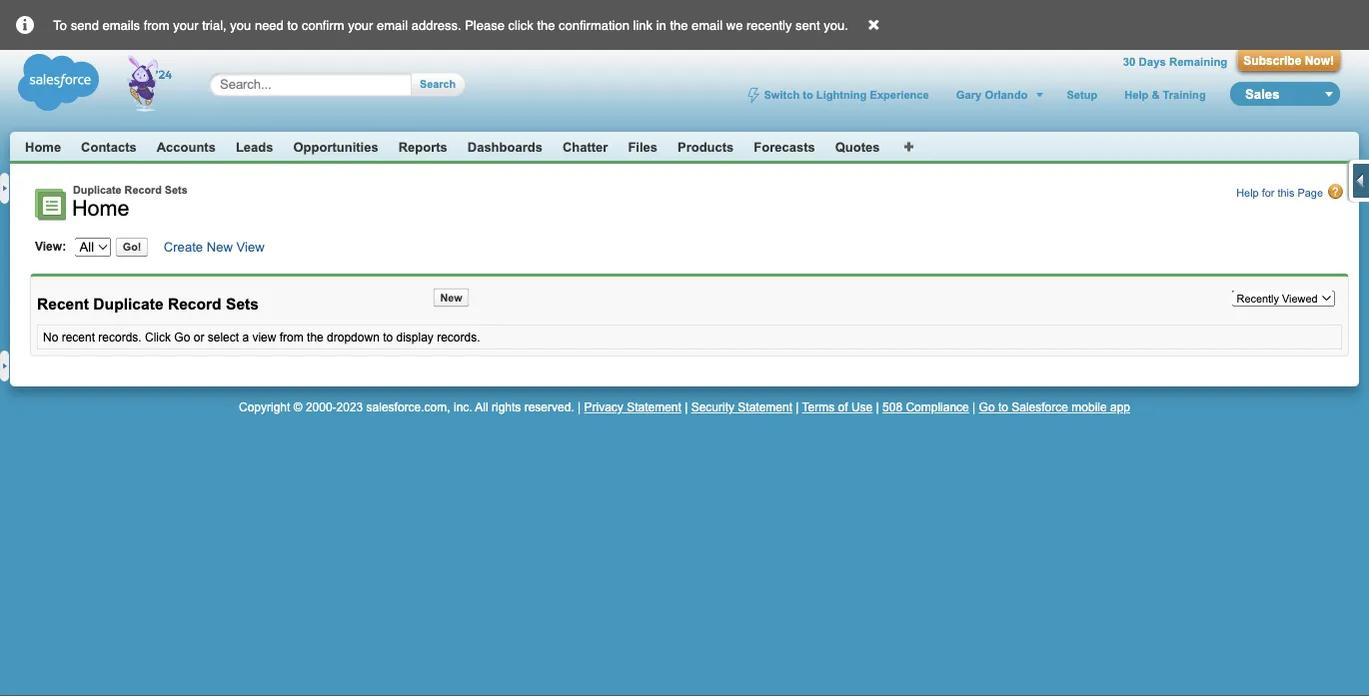 Task type: vqa. For each thing, say whether or not it's contained in the screenshot.
the you.
yes



Task type: locate. For each thing, give the bounding box(es) containing it.
1 horizontal spatial statement
[[738, 401, 793, 414]]

duplicate
[[73, 184, 122, 196], [93, 296, 164, 313]]

1 vertical spatial sets
[[226, 296, 259, 313]]

help left for
[[1237, 187, 1260, 199]]

0 horizontal spatial email
[[377, 17, 408, 32]]

help for help & training
[[1125, 88, 1149, 101]]

opportunities link
[[293, 139, 379, 154]]

0 vertical spatial go
[[174, 331, 190, 344]]

remaining
[[1170, 55, 1228, 68]]

from right emails
[[144, 17, 170, 32]]

leads
[[236, 139, 273, 154]]

help & training link
[[1123, 88, 1209, 101]]

to send emails from your trial, you need to confirm your email address. please click the confirmation link in the email we recently sent you.
[[53, 17, 849, 32]]

2 | from the left
[[685, 401, 688, 414]]

1 horizontal spatial your
[[348, 17, 373, 32]]

| left 'terms'
[[796, 401, 799, 414]]

0 horizontal spatial sets
[[165, 184, 188, 196]]

1 your from the left
[[173, 17, 199, 32]]

from
[[144, 17, 170, 32], [280, 331, 304, 344]]

to inside switch to lightning experience link
[[803, 88, 814, 101]]

security statement link
[[692, 401, 793, 414]]

to
[[287, 17, 298, 32], [803, 88, 814, 101], [383, 331, 393, 344], [999, 401, 1009, 414]]

switch to lightning experience link
[[745, 88, 932, 104]]

record inside the duplicate record sets home
[[125, 184, 162, 196]]

statement right security
[[738, 401, 793, 414]]

home right duplicate record set image
[[72, 196, 130, 220]]

terms
[[802, 401, 835, 414]]

record down "contacts" link at the left of page
[[125, 184, 162, 196]]

5 | from the left
[[973, 401, 976, 414]]

display
[[396, 331, 434, 344]]

view
[[252, 331, 276, 344]]

record up or
[[168, 296, 222, 313]]

to right the switch on the right of page
[[803, 88, 814, 101]]

1 vertical spatial help
[[1237, 187, 1260, 199]]

home inside the duplicate record sets home
[[72, 196, 130, 220]]

copyright
[[239, 401, 290, 414]]

duplicate up click
[[93, 296, 164, 313]]

0 vertical spatial help
[[1125, 88, 1149, 101]]

| left security
[[685, 401, 688, 414]]

| right compliance
[[973, 401, 976, 414]]

from right view
[[280, 331, 304, 344]]

you
[[230, 17, 251, 32]]

1 horizontal spatial email
[[692, 17, 723, 32]]

©
[[294, 401, 303, 414]]

0 vertical spatial home
[[25, 139, 61, 154]]

| left privacy
[[578, 401, 581, 414]]

home link
[[25, 139, 61, 154]]

recently
[[747, 17, 792, 32]]

sets
[[165, 184, 188, 196], [226, 296, 259, 313]]

0 horizontal spatial statement
[[627, 401, 682, 414]]

records.
[[98, 331, 142, 344], [437, 331, 480, 344]]

confirm
[[302, 17, 344, 32]]

sets down accounts 'link'
[[165, 184, 188, 196]]

1 vertical spatial go
[[979, 401, 995, 414]]

confirmation
[[559, 17, 630, 32]]

dashboards link
[[468, 139, 543, 154]]

the left dropdown
[[307, 331, 324, 344]]

help for help for this page
[[1237, 187, 1260, 199]]

expand quick access menu image
[[1354, 171, 1370, 191]]

emails
[[102, 17, 140, 32]]

quotes
[[836, 139, 880, 154]]

terms of use link
[[802, 401, 873, 414]]

1 vertical spatial home
[[72, 196, 130, 220]]

Search... text field
[[220, 76, 392, 92]]

setup link
[[1065, 88, 1100, 101]]

send
[[71, 17, 99, 32]]

reports link
[[399, 139, 448, 154]]

create new view link
[[164, 240, 265, 255]]

your
[[173, 17, 199, 32], [348, 17, 373, 32]]

2 statement from the left
[[738, 401, 793, 414]]

1 horizontal spatial home
[[72, 196, 130, 220]]

chatter link
[[563, 139, 608, 154]]

files
[[628, 139, 658, 154]]

2 email from the left
[[692, 17, 723, 32]]

1 records. from the left
[[98, 331, 142, 344]]

None button
[[1238, 50, 1341, 71], [412, 72, 456, 96], [116, 238, 148, 257], [433, 288, 470, 307], [1238, 50, 1341, 71], [412, 72, 456, 96], [116, 238, 148, 257], [433, 288, 470, 307]]

go right compliance
[[979, 401, 995, 414]]

2000-
[[306, 401, 337, 414]]

1 email from the left
[[377, 17, 408, 32]]

0 vertical spatial duplicate
[[73, 184, 122, 196]]

1 statement from the left
[[627, 401, 682, 414]]

home up duplicate record set image
[[25, 139, 61, 154]]

0 vertical spatial from
[[144, 17, 170, 32]]

0 vertical spatial sets
[[165, 184, 188, 196]]

help & training
[[1125, 88, 1207, 101]]

compliance
[[906, 401, 970, 414]]

0 vertical spatial record
[[125, 184, 162, 196]]

4 | from the left
[[877, 401, 880, 414]]

1 horizontal spatial from
[[280, 331, 304, 344]]

switch
[[764, 88, 800, 101]]

no
[[43, 331, 58, 344]]

create
[[164, 240, 203, 255]]

dropdown
[[327, 331, 380, 344]]

please
[[465, 17, 505, 32]]

quotes link
[[836, 139, 880, 154]]

go left or
[[174, 331, 190, 344]]

the right in
[[670, 17, 688, 32]]

go to salesforce mobile app link
[[979, 401, 1131, 414]]

records. left click
[[98, 331, 142, 344]]

duplicate record sets home
[[72, 184, 188, 220]]

2 horizontal spatial the
[[670, 17, 688, 32]]

sales
[[1246, 86, 1280, 101]]

duplicate down "contacts" link at the left of page
[[73, 184, 122, 196]]

or
[[194, 331, 204, 344]]

the right the click
[[537, 17, 555, 32]]

0 horizontal spatial help
[[1125, 88, 1149, 101]]

chatter
[[563, 139, 608, 154]]

help
[[1125, 88, 1149, 101], [1237, 187, 1260, 199]]

0 horizontal spatial from
[[144, 17, 170, 32]]

statement right privacy
[[627, 401, 682, 414]]

30
[[1124, 55, 1136, 68]]

your left trial,
[[173, 17, 199, 32]]

help left &
[[1125, 88, 1149, 101]]

app
[[1111, 401, 1131, 414]]

|
[[578, 401, 581, 414], [685, 401, 688, 414], [796, 401, 799, 414], [877, 401, 880, 414], [973, 401, 976, 414]]

1 vertical spatial from
[[280, 331, 304, 344]]

1 horizontal spatial record
[[168, 296, 222, 313]]

sets inside the duplicate record sets home
[[165, 184, 188, 196]]

for
[[1263, 187, 1275, 199]]

record
[[125, 184, 162, 196], [168, 296, 222, 313]]

we
[[727, 17, 743, 32]]

0 horizontal spatial the
[[307, 331, 324, 344]]

1 horizontal spatial help
[[1237, 187, 1260, 199]]

your right confirm
[[348, 17, 373, 32]]

1 horizontal spatial sets
[[226, 296, 259, 313]]

to right the need
[[287, 17, 298, 32]]

0 horizontal spatial home
[[25, 139, 61, 154]]

files link
[[628, 139, 658, 154]]

email left address.
[[377, 17, 408, 32]]

rights
[[492, 401, 521, 414]]

0 horizontal spatial your
[[173, 17, 199, 32]]

duplicate inside the duplicate record sets home
[[73, 184, 122, 196]]

recent
[[62, 331, 95, 344]]

0 horizontal spatial record
[[125, 184, 162, 196]]

0 horizontal spatial records.
[[98, 331, 142, 344]]

2 your from the left
[[348, 17, 373, 32]]

email left we
[[692, 17, 723, 32]]

home
[[25, 139, 61, 154], [72, 196, 130, 220]]

forecasts link
[[754, 139, 816, 154]]

1 horizontal spatial records.
[[437, 331, 480, 344]]

experience
[[870, 88, 930, 101]]

sets up a
[[226, 296, 259, 313]]

info image
[[0, 0, 50, 35]]

salesforce
[[1012, 401, 1069, 414]]

records. right display
[[437, 331, 480, 344]]

| left 508
[[877, 401, 880, 414]]



Task type: describe. For each thing, give the bounding box(es) containing it.
sent
[[796, 17, 821, 32]]

reports
[[399, 139, 448, 154]]

all
[[475, 401, 489, 414]]

1 vertical spatial duplicate
[[93, 296, 164, 313]]

create new view
[[164, 240, 265, 255]]

2023
[[337, 401, 363, 414]]

you.
[[824, 17, 849, 32]]

click
[[508, 17, 534, 32]]

new
[[207, 240, 233, 255]]

forecasts
[[754, 139, 816, 154]]

accounts
[[157, 139, 216, 154]]

508
[[883, 401, 903, 414]]

1 horizontal spatial go
[[979, 401, 995, 414]]

privacy statement link
[[584, 401, 682, 414]]

recent duplicate record sets
[[37, 296, 259, 313]]

in
[[657, 17, 667, 32]]

close image
[[852, 2, 897, 32]]

help for this page link
[[1237, 184, 1345, 200]]

1 vertical spatial record
[[168, 296, 222, 313]]

privacy
[[584, 401, 624, 414]]

1 horizontal spatial the
[[537, 17, 555, 32]]

contacts link
[[81, 139, 137, 154]]

select
[[208, 331, 239, 344]]

view
[[237, 240, 265, 255]]

no recent records. click go or select a view from the dropdown to display records.
[[43, 331, 480, 344]]

gary
[[957, 88, 982, 101]]

trial,
[[202, 17, 227, 32]]

to left salesforce at the right
[[999, 401, 1009, 414]]

508 compliance link
[[883, 401, 970, 414]]

duplicate record set image
[[35, 189, 67, 221]]

all tabs image
[[904, 139, 916, 151]]

contacts
[[81, 139, 137, 154]]

copyright © 2000-2023 salesforce.com, inc. all rights reserved. | privacy statement | security statement | terms of use | 508 compliance | go to salesforce mobile app
[[239, 401, 1131, 414]]

address.
[[412, 17, 462, 32]]

opportunities
[[293, 139, 379, 154]]

need
[[255, 17, 284, 32]]

30 days remaining link
[[1124, 55, 1228, 68]]

products link
[[678, 139, 734, 154]]

products
[[678, 139, 734, 154]]

to left display
[[383, 331, 393, 344]]

30 days remaining
[[1124, 55, 1228, 68]]

gary orlando
[[957, 88, 1028, 101]]

lightning
[[817, 88, 867, 101]]

to
[[53, 17, 67, 32]]

this
[[1278, 187, 1295, 199]]

switch to lightning experience
[[764, 88, 930, 101]]

view:
[[35, 240, 66, 253]]

dashboards
[[468, 139, 543, 154]]

recent
[[37, 296, 89, 313]]

0 horizontal spatial go
[[174, 331, 190, 344]]

orlando
[[985, 88, 1028, 101]]

a
[[242, 331, 249, 344]]

page
[[1298, 187, 1324, 199]]

inc.
[[454, 401, 473, 414]]

help for this page
[[1237, 187, 1324, 199]]

setup
[[1067, 88, 1098, 101]]

mobile
[[1072, 401, 1108, 414]]

click
[[145, 331, 171, 344]]

3 | from the left
[[796, 401, 799, 414]]

salesforce.com image
[[13, 50, 188, 115]]

training
[[1163, 88, 1207, 101]]

salesforce.com,
[[367, 401, 451, 414]]

1 | from the left
[[578, 401, 581, 414]]

leads link
[[236, 139, 273, 154]]

security
[[692, 401, 735, 414]]

use
[[852, 401, 873, 414]]

&
[[1152, 88, 1160, 101]]

2 records. from the left
[[437, 331, 480, 344]]

reserved.
[[525, 401, 575, 414]]

accounts link
[[157, 139, 216, 154]]

days
[[1139, 55, 1167, 68]]

link
[[633, 17, 653, 32]]



